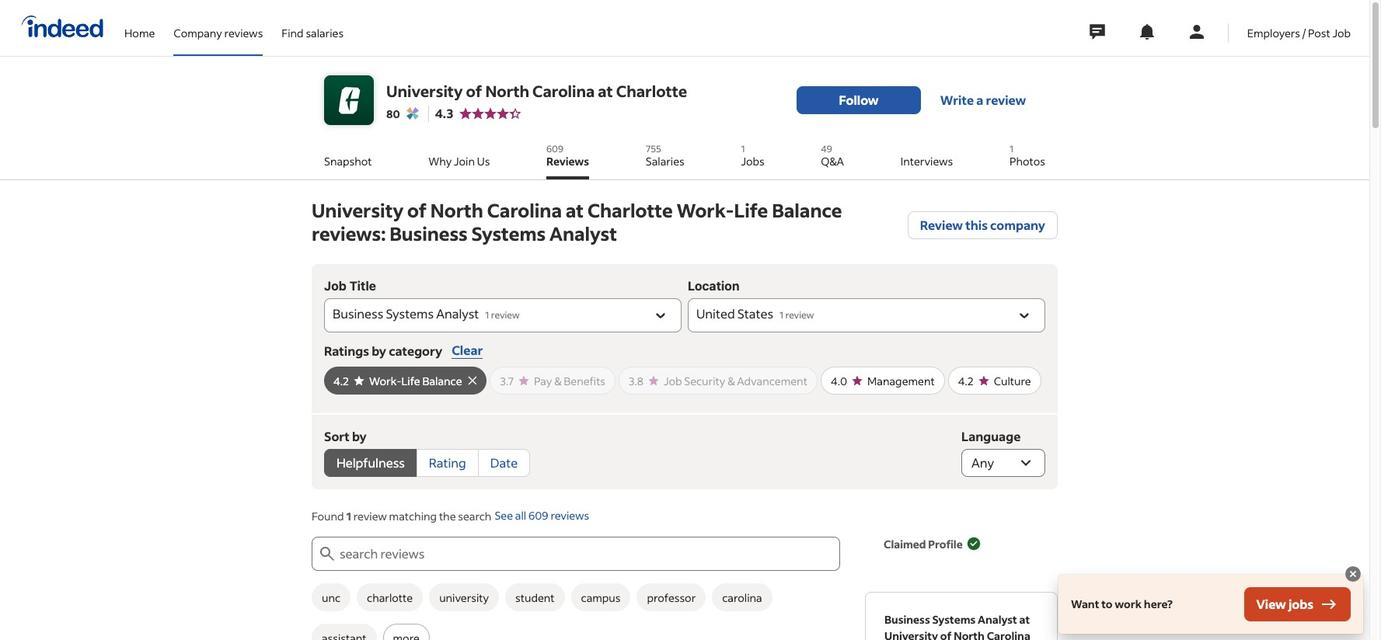 Task type: describe. For each thing, give the bounding box(es) containing it.
rating
[[429, 455, 466, 471]]

write
[[941, 92, 974, 108]]

work wellbeing logo image
[[406, 107, 419, 120]]

university of north carolina at charlotte
[[386, 80, 688, 101]]

messages unread count 0 image
[[1088, 16, 1108, 47]]

account image
[[1188, 23, 1207, 41]]

profile
[[929, 537, 963, 552]]

find salaries link
[[282, 0, 344, 53]]

systems inside the university of north carolina at charlotte work-life balance reviews: business systems analyst
[[472, 222, 546, 246]]

0 horizontal spatial job
[[324, 279, 347, 293]]

write a review link
[[922, 86, 1046, 114]]

employers / post job link
[[1248, 0, 1352, 53]]

sort
[[324, 428, 350, 445]]

at inside the "business systems analyst at university of north carolin"
[[1020, 613, 1031, 628]]

post
[[1309, 25, 1331, 40]]

at for university of north carolina at charlotte
[[598, 80, 613, 101]]

company reviews
[[174, 25, 263, 40]]

salaries
[[306, 25, 344, 40]]

job title
[[324, 279, 376, 293]]

rating link
[[417, 449, 479, 477]]

north for university of north carolina at charlotte
[[486, 80, 530, 101]]

of for university of north carolina at charlotte
[[466, 80, 482, 101]]

755
[[646, 143, 662, 155]]

found 1 review matching the search see all 609 reviews
[[312, 509, 590, 524]]

by for sort
[[352, 428, 367, 445]]

unc link
[[312, 584, 351, 612]]

review this company link
[[908, 212, 1058, 240]]

united
[[697, 306, 735, 322]]

campus
[[581, 591, 621, 605]]

matching
[[389, 509, 437, 524]]

of for university of north carolina at charlotte work-life balance reviews: business systems analyst
[[407, 198, 427, 222]]

reviews
[[547, 154, 590, 169]]

states
[[738, 306, 774, 322]]

life inside the university of north carolina at charlotte work-life balance reviews: business systems analyst
[[734, 198, 769, 222]]

find salaries
[[282, 25, 344, 40]]

work-life balance
[[369, 374, 462, 388]]

ratings by category
[[324, 343, 443, 359]]

reviews:
[[312, 222, 386, 246]]

university of north carolina at charlotte work-life balance reviews: business systems analyst
[[312, 198, 843, 246]]

1 jobs
[[741, 143, 765, 169]]

university inside the "business systems analyst at university of north carolin"
[[885, 629, 939, 641]]

employers
[[1248, 25, 1301, 40]]

755 salaries
[[646, 143, 685, 169]]

0 horizontal spatial balance
[[423, 374, 462, 388]]

university for university of north carolina at charlotte
[[386, 80, 463, 101]]

business systems analyst at university of north carolin
[[885, 613, 1031, 641]]

work- inside the university of north carolina at charlotte work-life balance reviews: business systems analyst
[[677, 198, 735, 222]]

us
[[477, 154, 490, 169]]

business systems analyst 1 review
[[333, 306, 520, 322]]

north inside the "business systems analyst at university of north carolin"
[[954, 629, 985, 641]]

see
[[495, 509, 513, 524]]

business inside the university of north carolina at charlotte work-life balance reviews: business systems analyst
[[390, 222, 468, 246]]

why join us link
[[429, 138, 490, 180]]

language
[[962, 428, 1021, 445]]

work
[[1115, 597, 1142, 612]]

interviews link
[[901, 138, 954, 180]]

609 reviews
[[547, 143, 590, 169]]

q&a
[[821, 154, 844, 169]]

carolina link
[[713, 584, 773, 612]]

category
[[389, 343, 443, 359]]

all
[[515, 509, 527, 524]]

review
[[921, 217, 964, 233]]

search
[[458, 509, 492, 524]]

location
[[688, 279, 740, 293]]

unc
[[322, 591, 341, 605]]

found
[[312, 509, 344, 524]]

this
[[966, 217, 988, 233]]

claimed
[[884, 537, 927, 552]]

charlotte link
[[357, 584, 423, 612]]

analyst for business systems analyst at university of north carolin
[[978, 613, 1018, 628]]

view
[[1257, 596, 1287, 613]]

professor
[[647, 591, 696, 605]]

4.0
[[831, 374, 848, 388]]

sort by
[[324, 428, 367, 445]]

reviews inside found 1 review matching the search see all 609 reviews
[[551, 509, 590, 524]]

carolina
[[723, 591, 763, 605]]

home link
[[124, 0, 155, 53]]

1 horizontal spatial job
[[1333, 25, 1352, 40]]



Task type: vqa. For each thing, say whether or not it's contained in the screenshot.
My for My demographics
no



Task type: locate. For each thing, give the bounding box(es) containing it.
carolina up '609 reviews'
[[533, 80, 595, 101]]

management
[[868, 374, 935, 388]]

university
[[386, 80, 463, 101], [312, 198, 404, 222], [885, 629, 939, 641]]

1 horizontal spatial work-
[[677, 198, 735, 222]]

claimed profile
[[884, 537, 963, 552]]

609 inside '609 reviews'
[[547, 143, 564, 155]]

charlotte inside the university of north carolina at charlotte work-life balance reviews: business systems analyst
[[588, 198, 673, 222]]

carolina for university of north carolina at charlotte work-life balance reviews: business systems analyst
[[487, 198, 562, 222]]

0 horizontal spatial analyst
[[436, 306, 479, 322]]

1 vertical spatial charlotte
[[588, 198, 673, 222]]

reviews
[[224, 25, 263, 40], [551, 509, 590, 524]]

company reviews link
[[174, 0, 263, 53]]

of inside the university of north carolina at charlotte work-life balance reviews: business systems analyst
[[407, 198, 427, 222]]

balance
[[772, 198, 843, 222], [423, 374, 462, 388]]

1 horizontal spatial reviews
[[551, 509, 590, 524]]

1 horizontal spatial by
[[372, 343, 386, 359]]

why
[[429, 154, 452, 169]]

university inside the university of north carolina at charlotte work-life balance reviews: business systems analyst
[[312, 198, 404, 222]]

1 inside business systems analyst 1 review
[[486, 310, 489, 321]]

north for university of north carolina at charlotte work-life balance reviews: business systems analyst
[[431, 198, 484, 222]]

0 horizontal spatial by
[[352, 428, 367, 445]]

2 horizontal spatial business
[[885, 613, 931, 628]]

at for university of north carolina at charlotte work-life balance reviews: business systems analyst
[[566, 198, 584, 222]]

0 vertical spatial job
[[1333, 25, 1352, 40]]

business for business systems analyst at university of north carolin
[[885, 613, 931, 628]]

charlotte
[[616, 80, 688, 101], [588, 198, 673, 222]]

1 vertical spatial job
[[324, 279, 347, 293]]

1 vertical spatial 609
[[529, 509, 549, 524]]

1 horizontal spatial north
[[486, 80, 530, 101]]

1 vertical spatial north
[[431, 198, 484, 222]]

here?
[[1145, 597, 1173, 612]]

jobs
[[1289, 596, 1314, 613]]

1 horizontal spatial balance
[[772, 198, 843, 222]]

north
[[486, 80, 530, 101], [431, 198, 484, 222], [954, 629, 985, 641]]

analyst inside the university of north carolina at charlotte work-life balance reviews: business systems analyst
[[550, 222, 617, 246]]

university for university of north carolina at charlotte work-life balance reviews: business systems analyst
[[312, 198, 404, 222]]

0 vertical spatial balance
[[772, 198, 843, 222]]

1 vertical spatial at
[[566, 198, 584, 222]]

life
[[734, 198, 769, 222], [402, 374, 420, 388]]

1 photos
[[1010, 143, 1046, 169]]

2 horizontal spatial north
[[954, 629, 985, 641]]

609 inside found 1 review matching the search see all 609 reviews
[[529, 509, 549, 524]]

business
[[390, 222, 468, 246], [333, 306, 384, 322], [885, 613, 931, 628]]

follow button
[[797, 86, 922, 114]]

balance down the clear "link" at the left of page
[[423, 374, 462, 388]]

49
[[821, 143, 833, 155]]

1 vertical spatial reviews
[[551, 509, 590, 524]]

1
[[741, 143, 745, 155], [1010, 143, 1014, 155], [486, 310, 489, 321], [780, 310, 784, 321], [346, 509, 351, 524]]

0 vertical spatial by
[[372, 343, 386, 359]]

2 horizontal spatial of
[[941, 629, 952, 641]]

date
[[491, 455, 518, 471]]

0 vertical spatial at
[[598, 80, 613, 101]]

helpfulness
[[337, 455, 405, 471]]

a
[[977, 92, 984, 108]]

clear
[[452, 342, 483, 359]]

systems up category
[[386, 306, 434, 322]]

0 vertical spatial analyst
[[550, 222, 617, 246]]

1 horizontal spatial systems
[[472, 222, 546, 246]]

80
[[386, 106, 400, 121]]

2 vertical spatial of
[[941, 629, 952, 641]]

1 vertical spatial business
[[333, 306, 384, 322]]

0 vertical spatial north
[[486, 80, 530, 101]]

1 vertical spatial of
[[407, 198, 427, 222]]

systems for business systems analyst 1 review
[[386, 306, 434, 322]]

1 vertical spatial work-
[[369, 374, 402, 388]]

home
[[124, 25, 155, 40]]

2 horizontal spatial at
[[1020, 613, 1031, 628]]

want to work here?
[[1072, 597, 1173, 612]]

snapshot link
[[324, 138, 372, 180]]

4.2 left the culture
[[959, 374, 974, 388]]

1 vertical spatial balance
[[423, 374, 462, 388]]

0 vertical spatial 609
[[547, 143, 564, 155]]

systems inside the "business systems analyst at university of north carolin"
[[933, 613, 976, 628]]

carolina for university of north carolina at charlotte
[[533, 80, 595, 101]]

1 horizontal spatial 4.2
[[959, 374, 974, 388]]

analyst for business systems analyst 1 review
[[436, 306, 479, 322]]

balance down q&a
[[772, 198, 843, 222]]

review
[[986, 92, 1027, 108], [491, 310, 520, 321], [786, 310, 815, 321], [354, 509, 387, 524]]

0 horizontal spatial work-
[[369, 374, 402, 388]]

job
[[1333, 25, 1352, 40], [324, 279, 347, 293]]

close image
[[1345, 565, 1363, 584]]

student
[[516, 591, 555, 605]]

0 vertical spatial carolina
[[533, 80, 595, 101]]

0 horizontal spatial of
[[407, 198, 427, 222]]

job right post
[[1333, 25, 1352, 40]]

business down the title
[[333, 306, 384, 322]]

group
[[324, 449, 530, 477]]

0 vertical spatial business
[[390, 222, 468, 246]]

notifications unread count 0 image
[[1138, 23, 1157, 41]]

charlotte up 755 on the top left of page
[[616, 80, 688, 101]]

0 horizontal spatial life
[[402, 374, 420, 388]]

charlotte down salaries
[[588, 198, 673, 222]]

0 horizontal spatial north
[[431, 198, 484, 222]]

life down category
[[402, 374, 420, 388]]

1 horizontal spatial of
[[466, 80, 482, 101]]

by right sort
[[352, 428, 367, 445]]

culture
[[994, 374, 1032, 388]]

1 horizontal spatial life
[[734, 198, 769, 222]]

carolina
[[533, 80, 595, 101], [487, 198, 562, 222]]

0 horizontal spatial 4.2
[[334, 374, 349, 388]]

609 down 'university of north carolina at charlotte'
[[547, 143, 564, 155]]

1 inside 1 photos
[[1010, 143, 1014, 155]]

view jobs link
[[1245, 588, 1352, 622]]

company
[[991, 217, 1046, 233]]

united states 1 review
[[697, 306, 815, 322]]

0 vertical spatial charlotte
[[616, 80, 688, 101]]

review inside business systems analyst 1 review
[[491, 310, 520, 321]]

life down jobs
[[734, 198, 769, 222]]

2 4.2 from the left
[[959, 374, 974, 388]]

date link
[[478, 449, 530, 477]]

1 inside united states 1 review
[[780, 310, 784, 321]]

609 right all
[[529, 509, 549, 524]]

analyst inside the "business systems analyst at university of north carolin"
[[978, 613, 1018, 628]]

balance inside the university of north carolina at charlotte work-life balance reviews: business systems analyst
[[772, 198, 843, 222]]

why join us
[[429, 154, 490, 169]]

0 vertical spatial reviews
[[224, 25, 263, 40]]

systems down profile
[[933, 613, 976, 628]]

want
[[1072, 597, 1100, 612]]

2 vertical spatial business
[[885, 613, 931, 628]]

1 horizontal spatial analyst
[[550, 222, 617, 246]]

0 vertical spatial life
[[734, 198, 769, 222]]

view jobs
[[1257, 596, 1314, 613]]

2 horizontal spatial systems
[[933, 613, 976, 628]]

2 vertical spatial analyst
[[978, 613, 1018, 628]]

jobs
[[741, 154, 765, 169]]

follow
[[839, 92, 879, 108]]

2 vertical spatial north
[[954, 629, 985, 641]]

claimed profile button
[[884, 527, 982, 561]]

reviews up "input keywords to search reviews" field
[[551, 509, 590, 524]]

0 horizontal spatial reviews
[[224, 25, 263, 40]]

1 inside found 1 review matching the search see all 609 reviews
[[346, 509, 351, 524]]

0 vertical spatial systems
[[472, 222, 546, 246]]

ratings
[[324, 343, 369, 359]]

2 vertical spatial at
[[1020, 613, 1031, 628]]

at inside the university of north carolina at charlotte work-life balance reviews: business systems analyst
[[566, 198, 584, 222]]

title
[[350, 279, 376, 293]]

4.2 for culture
[[959, 374, 974, 388]]

join
[[454, 154, 475, 169]]

2 vertical spatial systems
[[933, 613, 976, 628]]

Input keywords to search reviews field
[[337, 537, 841, 572]]

charlotte
[[367, 591, 413, 605]]

work- down salaries
[[677, 198, 735, 222]]

review inside found 1 review matching the search see all 609 reviews
[[354, 509, 387, 524]]

4.2 down ratings
[[334, 374, 349, 388]]

1 4.2 from the left
[[334, 374, 349, 388]]

4.3
[[435, 105, 454, 121]]

business down why
[[390, 222, 468, 246]]

helpfulness link
[[324, 449, 417, 477]]

review this company
[[921, 217, 1046, 233]]

by
[[372, 343, 386, 359], [352, 428, 367, 445]]

employers / post job
[[1248, 25, 1352, 40]]

clear link
[[452, 342, 483, 359]]

by right ratings
[[372, 343, 386, 359]]

business for business systems analyst 1 review
[[333, 306, 384, 322]]

4.2 for work-life balance
[[334, 374, 349, 388]]

carolina inside the university of north carolina at charlotte work-life balance reviews: business systems analyst
[[487, 198, 562, 222]]

business inside the "business systems analyst at university of north carolin"
[[885, 613, 931, 628]]

to
[[1102, 597, 1113, 612]]

job left the title
[[324, 279, 347, 293]]

1 vertical spatial by
[[352, 428, 367, 445]]

49 q&a
[[821, 143, 844, 169]]

carolina down us
[[487, 198, 562, 222]]

charlotte for university of north carolina at charlotte work-life balance reviews: business systems analyst
[[588, 198, 673, 222]]

/
[[1303, 25, 1307, 40]]

salaries
[[646, 154, 685, 169]]

reviews right company
[[224, 25, 263, 40]]

campus link
[[571, 584, 631, 612]]

charlotte for university of north carolina at charlotte
[[616, 80, 688, 101]]

1 vertical spatial life
[[402, 374, 420, 388]]

1 vertical spatial systems
[[386, 306, 434, 322]]

0 horizontal spatial business
[[333, 306, 384, 322]]

0 vertical spatial work-
[[677, 198, 735, 222]]

1 vertical spatial analyst
[[436, 306, 479, 322]]

0 horizontal spatial systems
[[386, 306, 434, 322]]

business down claimed
[[885, 613, 931, 628]]

0 horizontal spatial at
[[566, 198, 584, 222]]

1 horizontal spatial business
[[390, 222, 468, 246]]

2 horizontal spatial analyst
[[978, 613, 1018, 628]]

professor link
[[637, 584, 706, 612]]

of inside the "business systems analyst at university of north carolin"
[[941, 629, 952, 641]]

1 vertical spatial carolina
[[487, 198, 562, 222]]

write a review
[[941, 92, 1027, 108]]

4.2
[[334, 374, 349, 388], [959, 374, 974, 388]]

see all 609 reviews link
[[495, 509, 590, 525]]

review inside united states 1 review
[[786, 310, 815, 321]]

student link
[[506, 584, 565, 612]]

interviews
[[901, 154, 954, 169]]

0 vertical spatial of
[[466, 80, 482, 101]]

the
[[439, 509, 456, 524]]

work- down "ratings by category"
[[369, 374, 402, 388]]

by for ratings
[[372, 343, 386, 359]]

analyst
[[550, 222, 617, 246], [436, 306, 479, 322], [978, 613, 1018, 628]]

company
[[174, 25, 222, 40]]

university
[[439, 591, 489, 605]]

systems for business systems analyst at university of north carolin
[[933, 613, 976, 628]]

group containing helpfulness
[[324, 449, 530, 477]]

snapshot
[[324, 154, 372, 169]]

systems down us
[[472, 222, 546, 246]]

0 vertical spatial university
[[386, 80, 463, 101]]

1 vertical spatial university
[[312, 198, 404, 222]]

university link
[[429, 584, 499, 612]]

1 inside 1 jobs
[[741, 143, 745, 155]]

2 vertical spatial university
[[885, 629, 939, 641]]

1 horizontal spatial at
[[598, 80, 613, 101]]

north inside the university of north carolina at charlotte work-life balance reviews: business systems analyst
[[431, 198, 484, 222]]



